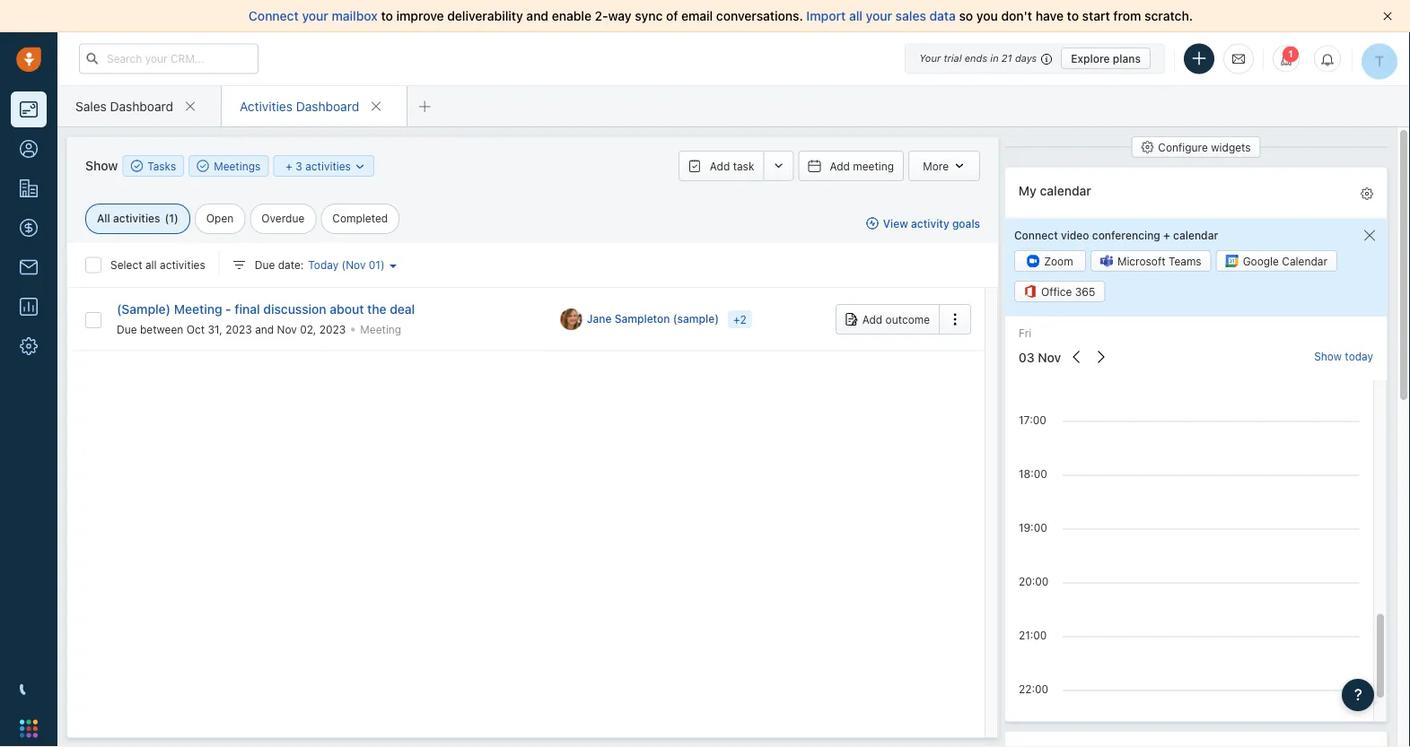Task type: locate. For each thing, give the bounding box(es) containing it.
0 horizontal spatial dashboard
[[110, 99, 173, 114]]

1 horizontal spatial calendar
[[1174, 229, 1219, 241]]

your left the sales
[[866, 9, 893, 23]]

outcome
[[886, 313, 930, 326]]

(sample)
[[117, 302, 171, 316]]

sampleton
[[615, 313, 670, 326]]

explore
[[1071, 52, 1110, 65]]

today
[[1345, 351, 1374, 363]]

about
[[330, 302, 364, 316]]

1 2023 from the left
[[226, 323, 252, 336]]

+ 3 activities link
[[286, 158, 367, 174]]

deal
[[390, 302, 415, 316]]

1 horizontal spatial meeting
[[360, 323, 402, 336]]

2 horizontal spatial nov
[[1038, 351, 1062, 366]]

+ 3 activities
[[286, 160, 351, 173]]

( up select all activities
[[165, 212, 169, 225]]

to right mailbox
[[381, 9, 393, 23]]

+2
[[734, 313, 747, 326]]

close image
[[1384, 12, 1393, 21]]

dashboard right sales
[[110, 99, 173, 114]]

activities for all
[[160, 259, 205, 272]]

0 vertical spatial activities
[[305, 160, 351, 173]]

add left meeting
[[830, 160, 850, 172]]

show up the all
[[85, 158, 118, 173]]

meeting
[[853, 160, 894, 172]]

connect your mailbox to improve deliverability and enable 2-way sync of email conversations. import all your sales data so you don't have to start from scratch.
[[249, 9, 1193, 23]]

2023
[[226, 323, 252, 336], [319, 323, 346, 336]]

1 left open
[[169, 212, 174, 225]]

0 horizontal spatial 1
[[169, 212, 174, 225]]

view activity goals link
[[866, 216, 981, 231]]

jane
[[587, 313, 612, 326]]

teams
[[1169, 255, 1202, 268]]

all activities ( 1 )
[[97, 212, 179, 225]]

+ inside button
[[286, 160, 293, 173]]

0 vertical spatial +
[[286, 160, 293, 173]]

meeting
[[174, 302, 222, 316], [360, 323, 402, 336]]

final
[[235, 302, 260, 316]]

to
[[381, 9, 393, 23], [1067, 9, 1079, 23]]

add left outcome
[[863, 313, 883, 326]]

0 vertical spatial all
[[849, 9, 863, 23]]

calendar
[[1040, 184, 1092, 198], [1174, 229, 1219, 241]]

dashboard up + 3 activities link
[[296, 99, 359, 114]]

1 horizontal spatial to
[[1067, 9, 1079, 23]]

(sample) meeting - final discussion about the deal link
[[117, 302, 415, 316]]

activities right the all
[[113, 212, 160, 225]]

0 vertical spatial and
[[527, 9, 549, 23]]

show left today
[[1315, 351, 1342, 363]]

connect for connect video conferencing + calendar
[[1015, 229, 1058, 241]]

email
[[682, 9, 713, 23]]

2 vertical spatial nov
[[1038, 351, 1062, 366]]

due down (sample)
[[117, 323, 137, 336]]

add task button
[[679, 151, 764, 181]]

0 horizontal spatial meeting
[[174, 302, 222, 316]]

activities inside button
[[305, 160, 351, 173]]

all
[[849, 9, 863, 23], [145, 259, 157, 272]]

0 vertical spatial (
[[165, 212, 169, 225]]

connect left mailbox
[[249, 9, 299, 23]]

1 horizontal spatial nov
[[346, 259, 366, 272]]

dashboard for activities dashboard
[[296, 99, 359, 114]]

meeting up oct
[[174, 302, 222, 316]]

2 to from the left
[[1067, 9, 1079, 23]]

show today
[[1315, 351, 1374, 363]]

1 vertical spatial connect
[[1015, 229, 1058, 241]]

configure
[[1159, 141, 1209, 154]]

0 horizontal spatial connect
[[249, 9, 299, 23]]

0 horizontal spatial due
[[117, 323, 137, 336]]

microsoft teams
[[1118, 255, 1202, 268]]

1 horizontal spatial )
[[381, 259, 385, 272]]

1 vertical spatial due
[[117, 323, 137, 336]]

1 vertical spatial all
[[145, 259, 157, 272]]

0 vertical spatial connect
[[249, 9, 299, 23]]

0 horizontal spatial and
[[255, 323, 274, 336]]

deliverability
[[447, 9, 523, 23]]

your
[[302, 9, 329, 23], [866, 9, 893, 23]]

1 to from the left
[[381, 9, 393, 23]]

due left the date:
[[255, 259, 275, 272]]

video
[[1061, 229, 1090, 241]]

all right select
[[145, 259, 157, 272]]

1 vertical spatial )
[[381, 259, 385, 272]]

0 horizontal spatial your
[[302, 9, 329, 23]]

Search your CRM... text field
[[79, 44, 259, 74]]

0 horizontal spatial calendar
[[1040, 184, 1092, 198]]

nov
[[346, 259, 366, 272], [277, 323, 297, 336], [1038, 351, 1062, 366]]

add left 'task'
[[710, 160, 730, 172]]

office 365 button
[[1015, 281, 1106, 303]]

17:00
[[1019, 415, 1047, 427]]

between
[[140, 323, 183, 336]]

nov right 03
[[1038, 351, 1062, 366]]

add
[[710, 160, 730, 172], [830, 160, 850, 172], [863, 313, 883, 326]]

today
[[308, 259, 339, 272]]

-
[[226, 302, 231, 316]]

1 horizontal spatial your
[[866, 9, 893, 23]]

0 vertical spatial due
[[255, 259, 275, 272]]

2 dashboard from the left
[[296, 99, 359, 114]]

(sample) meeting - final discussion about the deal
[[117, 302, 415, 316]]

more button
[[909, 151, 981, 181], [909, 151, 981, 181]]

nov left 02,
[[277, 323, 297, 336]]

google calendar button
[[1216, 250, 1338, 272]]

1 vertical spatial +
[[1164, 229, 1171, 241]]

my
[[1019, 184, 1037, 198]]

activities right 3
[[305, 160, 351, 173]]

0 vertical spatial show
[[85, 158, 118, 173]]

plans
[[1113, 52, 1141, 65]]

3
[[296, 160, 302, 173]]

0 vertical spatial )
[[174, 212, 179, 225]]

activities
[[305, 160, 351, 173], [113, 212, 160, 225], [160, 259, 205, 272]]

0 horizontal spatial all
[[145, 259, 157, 272]]

1 vertical spatial nov
[[277, 323, 297, 336]]

)
[[174, 212, 179, 225], [381, 259, 385, 272]]

1 dashboard from the left
[[110, 99, 173, 114]]

0 horizontal spatial +
[[286, 160, 293, 173]]

0 horizontal spatial show
[[85, 158, 118, 173]]

office
[[1042, 285, 1072, 298]]

( right today
[[342, 259, 346, 272]]

trial
[[944, 53, 962, 64]]

0 horizontal spatial (
[[165, 212, 169, 225]]

1 horizontal spatial add
[[830, 160, 850, 172]]

nov left 01
[[346, 259, 366, 272]]

03
[[1019, 351, 1035, 366]]

show for show today
[[1315, 351, 1342, 363]]

goals
[[953, 217, 981, 230]]

activities right select
[[160, 259, 205, 272]]

01
[[369, 259, 381, 272]]

tasks
[[148, 160, 176, 172]]

start
[[1083, 9, 1111, 23]]

) for all activities ( 1 )
[[174, 212, 179, 225]]

1 vertical spatial meeting
[[360, 323, 402, 336]]

view activity goals
[[883, 217, 981, 230]]

1 vertical spatial show
[[1315, 351, 1342, 363]]

2 2023 from the left
[[319, 323, 346, 336]]

import all your sales data link
[[807, 9, 959, 23]]

2023 down final
[[226, 323, 252, 336]]

due for due between oct 31, 2023 and nov 02, 2023
[[117, 323, 137, 336]]

your left mailbox
[[302, 9, 329, 23]]

2 vertical spatial activities
[[160, 259, 205, 272]]

and left enable
[[527, 9, 549, 23]]

and down (sample) meeting - final discussion about the deal
[[255, 323, 274, 336]]

show today link
[[1315, 349, 1374, 367]]

0 horizontal spatial 2023
[[226, 323, 252, 336]]

meetings
[[214, 160, 261, 172]]

+ up the microsoft teams
[[1164, 229, 1171, 241]]

1 horizontal spatial connect
[[1015, 229, 1058, 241]]

improve
[[396, 9, 444, 23]]

1 vertical spatial calendar
[[1174, 229, 1219, 241]]

2-
[[595, 9, 608, 23]]

conversations.
[[716, 9, 803, 23]]

due
[[255, 259, 275, 272], [117, 323, 137, 336]]

fri
[[1019, 327, 1032, 340]]

2 horizontal spatial add
[[863, 313, 883, 326]]

1 horizontal spatial dashboard
[[296, 99, 359, 114]]

calendar right 'my'
[[1040, 184, 1092, 198]]

1 vertical spatial (
[[342, 259, 346, 272]]

have
[[1036, 9, 1064, 23]]

) up the at the top of the page
[[381, 259, 385, 272]]

dashboard
[[110, 99, 173, 114], [296, 99, 359, 114]]

google calendar
[[1243, 255, 1328, 268]]

add for add outcome
[[863, 313, 883, 326]]

0 horizontal spatial to
[[381, 9, 393, 23]]

0 vertical spatial 1
[[1288, 48, 1294, 60]]

0 horizontal spatial )
[[174, 212, 179, 225]]

meeting down the at the top of the page
[[360, 323, 402, 336]]

) left open
[[174, 212, 179, 225]]

calendar up the teams
[[1174, 229, 1219, 241]]

1 horizontal spatial show
[[1315, 351, 1342, 363]]

2 your from the left
[[866, 9, 893, 23]]

2023 right 02,
[[319, 323, 346, 336]]

0 vertical spatial meeting
[[174, 302, 222, 316]]

1 horizontal spatial 2023
[[319, 323, 346, 336]]

1 horizontal spatial due
[[255, 259, 275, 272]]

1 right email icon
[[1288, 48, 1294, 60]]

completed
[[333, 212, 388, 225]]

to left start
[[1067, 9, 1079, 23]]

connect up zoom button
[[1015, 229, 1058, 241]]

+ left 3
[[286, 160, 293, 173]]

way
[[608, 9, 632, 23]]

0 horizontal spatial add
[[710, 160, 730, 172]]

all right import at the right top
[[849, 9, 863, 23]]



Task type: vqa. For each thing, say whether or not it's contained in the screenshot.
first Acme Inc (sample) link from the bottom
no



Task type: describe. For each thing, give the bounding box(es) containing it.
your
[[920, 53, 941, 64]]

explore plans
[[1071, 52, 1141, 65]]

the
[[367, 302, 387, 316]]

02,
[[300, 323, 316, 336]]

microsoft teams button
[[1091, 250, 1212, 272]]

microsoft
[[1118, 255, 1166, 268]]

0 vertical spatial calendar
[[1040, 184, 1092, 198]]

1 vertical spatial 1
[[169, 212, 174, 225]]

so
[[959, 9, 974, 23]]

sales
[[896, 9, 927, 23]]

1 vertical spatial and
[[255, 323, 274, 336]]

add meeting button
[[799, 151, 904, 181]]

mailbox
[[332, 9, 378, 23]]

freshworks switcher image
[[20, 720, 38, 738]]

days
[[1015, 53, 1037, 64]]

import
[[807, 9, 846, 23]]

1 vertical spatial activities
[[113, 212, 160, 225]]

your trial ends in 21 days
[[920, 53, 1037, 64]]

1 horizontal spatial 1
[[1288, 48, 1294, 60]]

add for add task
[[710, 160, 730, 172]]

select all activities
[[110, 259, 205, 272]]

all
[[97, 212, 110, 225]]

21:00
[[1019, 630, 1047, 643]]

zoom
[[1044, 255, 1074, 268]]

configure widgets button
[[1132, 136, 1261, 158]]

add outcome
[[863, 313, 930, 326]]

due date:
[[255, 259, 304, 272]]

open
[[206, 212, 234, 225]]

add task
[[710, 160, 755, 172]]

jane sampleton (sample) link
[[587, 312, 720, 327]]

data
[[930, 9, 956, 23]]

jane sampleton (sample)
[[587, 313, 719, 326]]

due between oct 31, 2023 and nov 02, 2023
[[117, 323, 346, 336]]

1 horizontal spatial all
[[849, 9, 863, 23]]

scratch.
[[1145, 9, 1193, 23]]

1 horizontal spatial (
[[342, 259, 346, 272]]

21
[[1002, 53, 1013, 64]]

(sample)
[[673, 313, 719, 326]]

) for today ( nov 01 )
[[381, 259, 385, 272]]

1 link
[[1273, 45, 1300, 72]]

19:00
[[1019, 522, 1048, 535]]

show for show
[[85, 158, 118, 173]]

google
[[1243, 255, 1280, 268]]

1 your from the left
[[302, 9, 329, 23]]

connect video conferencing + calendar
[[1015, 229, 1219, 241]]

due for due date:
[[255, 259, 275, 272]]

widgets
[[1212, 141, 1251, 154]]

discussion
[[263, 302, 327, 316]]

overdue
[[262, 212, 305, 225]]

add for add meeting
[[830, 160, 850, 172]]

you
[[977, 9, 998, 23]]

task
[[733, 160, 755, 172]]

configure widgets
[[1159, 141, 1251, 154]]

my calendar
[[1019, 184, 1092, 198]]

0 horizontal spatial nov
[[277, 323, 297, 336]]

email image
[[1233, 51, 1245, 66]]

activities
[[240, 99, 293, 114]]

view
[[883, 217, 909, 230]]

22:00
[[1019, 684, 1049, 697]]

dashboard for sales dashboard
[[110, 99, 173, 114]]

calendar
[[1283, 255, 1328, 268]]

31,
[[208, 323, 223, 336]]

from
[[1114, 9, 1142, 23]]

sales dashboard
[[75, 99, 173, 114]]

today ( nov 01 )
[[308, 259, 385, 272]]

activity
[[911, 217, 950, 230]]

conferencing
[[1093, 229, 1161, 241]]

0 vertical spatial nov
[[346, 259, 366, 272]]

connect for connect your mailbox to improve deliverability and enable 2-way sync of email conversations. import all your sales data so you don't have to start from scratch.
[[249, 9, 299, 23]]

20:00
[[1019, 576, 1049, 589]]

more
[[923, 160, 949, 172]]

activities dashboard
[[240, 99, 359, 114]]

of
[[666, 9, 678, 23]]

don't
[[1002, 9, 1033, 23]]

add outcome button
[[836, 304, 939, 335]]

sales
[[75, 99, 107, 114]]

explore plans link
[[1062, 48, 1151, 69]]

office 365
[[1042, 285, 1096, 298]]

down image
[[354, 161, 367, 173]]

activities for 3
[[305, 160, 351, 173]]

+ 3 activities button
[[273, 155, 375, 177]]

1 horizontal spatial +
[[1164, 229, 1171, 241]]

365
[[1075, 285, 1096, 298]]

ends
[[965, 53, 988, 64]]

select
[[110, 259, 142, 272]]

03 nov
[[1019, 351, 1062, 366]]

oct
[[186, 323, 205, 336]]

date:
[[278, 259, 304, 272]]

1 horizontal spatial and
[[527, 9, 549, 23]]



